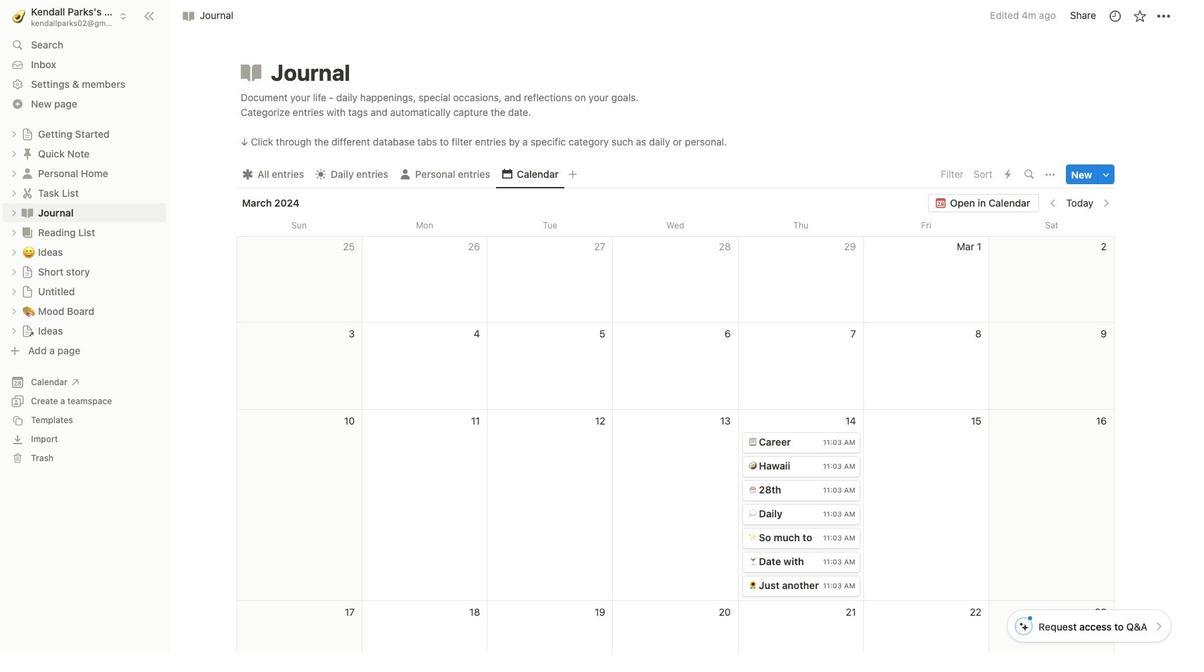 Task type: describe. For each thing, give the bounding box(es) containing it.
🥑 image
[[12, 7, 26, 25]]

1 tab from the left
[[236, 165, 310, 185]]

💭 image
[[748, 508, 757, 520]]

5 open image from the top
[[10, 209, 18, 217]]

4 tab from the left
[[496, 165, 564, 185]]

next month image
[[1101, 199, 1111, 209]]

2 tab from the left
[[310, 165, 394, 185]]

6 open image from the top
[[10, 248, 18, 256]]

favorite image
[[1132, 9, 1147, 23]]

3 open image from the top
[[10, 169, 18, 178]]

🎨 image
[[23, 303, 35, 319]]

🎂 image
[[748, 484, 757, 496]]

2 open image from the top
[[10, 307, 18, 316]]

close sidebar image
[[144, 10, 155, 21]]

8 open image from the top
[[10, 287, 18, 296]]

7 open image from the top
[[10, 268, 18, 276]]

✨ image
[[748, 532, 757, 544]]

updates image
[[1108, 9, 1122, 23]]



Task type: locate. For each thing, give the bounding box(es) containing it.
open image
[[10, 130, 18, 138], [10, 150, 18, 158], [10, 169, 18, 178], [10, 189, 18, 197], [10, 209, 18, 217], [10, 248, 18, 256], [10, 268, 18, 276], [10, 287, 18, 296]]

3 tab from the left
[[394, 165, 496, 185]]

tab
[[236, 165, 310, 185], [310, 165, 394, 185], [394, 165, 496, 185], [496, 165, 564, 185]]

2 vertical spatial open image
[[10, 327, 18, 335]]

3 open image from the top
[[10, 327, 18, 335]]

4 open image from the top
[[10, 189, 18, 197]]

0 vertical spatial open image
[[10, 228, 18, 237]]

open image
[[10, 228, 18, 237], [10, 307, 18, 316], [10, 327, 18, 335]]

tab list
[[236, 161, 937, 189]]

🥥 image
[[748, 460, 757, 472]]

2 open image from the top
[[10, 150, 18, 158]]

1 open image from the top
[[10, 130, 18, 138]]

📋 image
[[748, 437, 757, 448]]

change page icon image
[[239, 60, 264, 85], [21, 128, 34, 140], [20, 147, 34, 161], [20, 166, 34, 180], [20, 186, 34, 200], [20, 206, 34, 220], [20, 226, 34, 240], [21, 266, 34, 278], [21, 285, 34, 298], [21, 325, 34, 337]]

1 vertical spatial open image
[[10, 307, 18, 316]]

🌻 image
[[748, 580, 757, 591]]

create and view automations image
[[1005, 170, 1011, 180]]

🍸 image
[[748, 556, 757, 567]]

1 open image from the top
[[10, 228, 18, 237]]

previous month image
[[1049, 199, 1058, 209]]

😀 image
[[23, 244, 35, 260]]



Task type: vqa. For each thing, say whether or not it's contained in the screenshot.
sixth Open image from the bottom's Change page icon
yes



